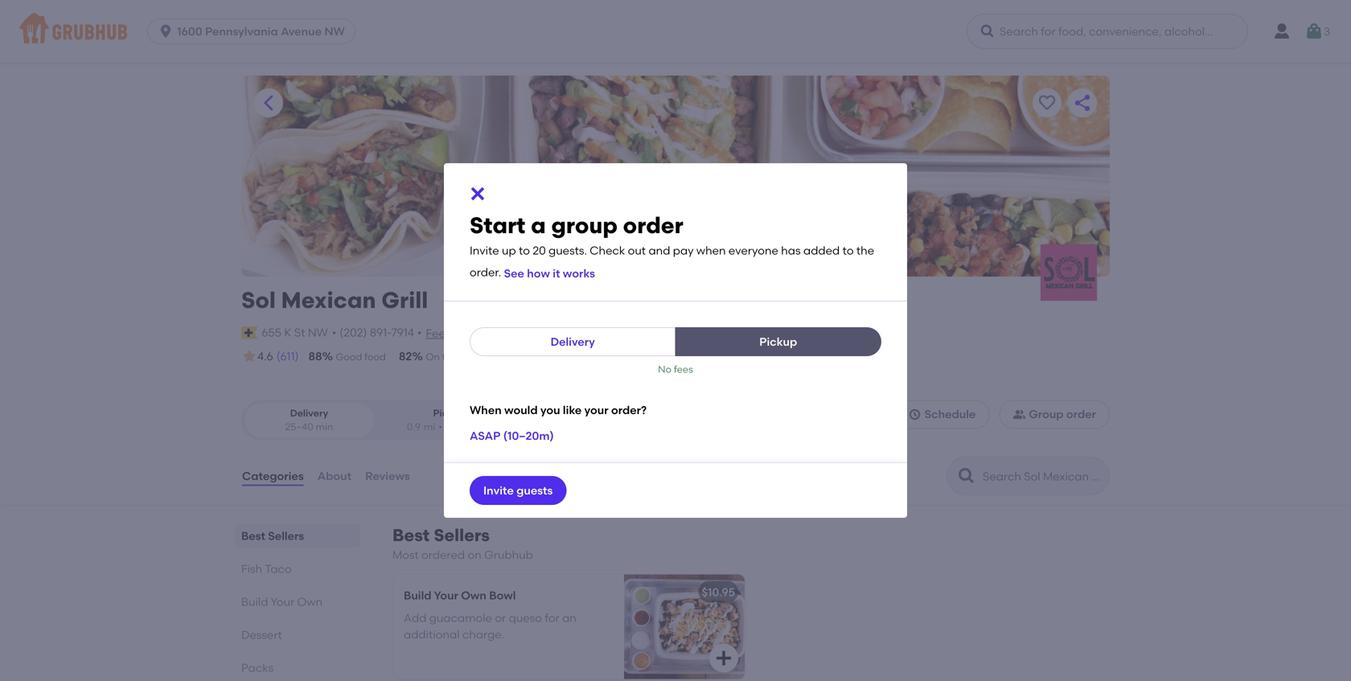 Task type: locate. For each thing, give the bounding box(es) containing it.
1 vertical spatial delivery
[[290, 407, 328, 419]]

fish
[[241, 562, 262, 576]]

sellers for best sellers most ordered on grubhub
[[434, 525, 490, 546]]

1600 pennsylvania avenue nw button
[[147, 19, 362, 44]]

st
[[294, 326, 305, 340]]

1 horizontal spatial pickup
[[760, 335, 798, 349]]

asap
[[470, 429, 501, 443]]

1 vertical spatial pickup
[[433, 407, 466, 419]]

1 horizontal spatial order
[[623, 212, 684, 239]]

min right the 25–40
[[316, 421, 333, 433]]

sol mexican grill logo image
[[1041, 245, 1097, 301]]

invite
[[470, 244, 499, 258], [484, 484, 514, 497]]

delivery
[[551, 335, 595, 349], [290, 407, 328, 419]]

1 horizontal spatial svg image
[[909, 408, 922, 421]]

nw inside main navigation navigation
[[325, 25, 345, 38]]

share icon image
[[1073, 93, 1093, 113]]

order inside group order button
[[1067, 408, 1097, 421]]

2 horizontal spatial order
[[1067, 408, 1097, 421]]

10–20
[[446, 421, 472, 433]]

nw right st
[[308, 326, 328, 340]]

build for build your own bowl
[[404, 589, 432, 602]]

delivery inside "delivery 25–40 min"
[[290, 407, 328, 419]]

svg image up start
[[468, 184, 488, 204]]

min down when
[[474, 421, 492, 433]]

delivery 25–40 min
[[285, 407, 333, 433]]

1 vertical spatial invite
[[484, 484, 514, 497]]

your down taco
[[271, 595, 295, 609]]

to left '20'
[[519, 244, 530, 258]]

delivery up the 25–40
[[290, 407, 328, 419]]

0 horizontal spatial •
[[332, 326, 337, 340]]

build down fish
[[241, 595, 268, 609]]

svg image left schedule
[[909, 408, 922, 421]]

delivery inside 'button'
[[551, 335, 595, 349]]

pickup for pickup
[[760, 335, 798, 349]]

pennsylvania
[[205, 25, 278, 38]]

1 horizontal spatial best
[[393, 525, 430, 546]]

order inside start a group order invite up to 20 guests. check out and pay when everyone has added to the order.
[[623, 212, 684, 239]]

main navigation navigation
[[0, 0, 1352, 63]]

(611)
[[277, 350, 299, 363]]

pickup inside button
[[760, 335, 798, 349]]

see how it works button
[[504, 259, 595, 288]]

0 horizontal spatial to
[[519, 244, 530, 258]]

1 horizontal spatial sellers
[[434, 525, 490, 546]]

an
[[562, 612, 577, 625]]

when would you like your order?
[[470, 403, 647, 417]]

svg image
[[468, 184, 488, 204], [909, 408, 922, 421]]

good food
[[336, 351, 386, 363]]

own for build your own bowl
[[461, 589, 487, 602]]

group order
[[1029, 408, 1097, 421]]

correct order
[[542, 351, 606, 363]]

• right 7914
[[417, 326, 422, 340]]

0 horizontal spatial pickup
[[433, 407, 466, 419]]

best up the most at the bottom left of the page
[[393, 525, 430, 546]]

0 horizontal spatial best
[[241, 529, 265, 543]]

best sellers most ordered on grubhub
[[393, 525, 533, 562]]

charge.
[[463, 628, 504, 642]]

like
[[563, 403, 582, 417]]

0 vertical spatial nw
[[325, 25, 345, 38]]

best up fish
[[241, 529, 265, 543]]

schedule button
[[895, 400, 990, 429]]

pickup for pickup 0.9 mi • 10–20 min
[[433, 407, 466, 419]]

you
[[541, 403, 560, 417]]

group order button
[[1000, 400, 1110, 429]]

1 horizontal spatial min
[[474, 421, 492, 433]]

ordered
[[422, 548, 465, 562]]

order up and
[[623, 212, 684, 239]]

no
[[658, 364, 672, 375]]

sellers up the on
[[434, 525, 490, 546]]

added
[[804, 244, 840, 258]]

it
[[553, 267, 560, 280]]

0 horizontal spatial min
[[316, 421, 333, 433]]

avenue
[[281, 25, 322, 38]]

to
[[519, 244, 530, 258], [843, 244, 854, 258]]

0 vertical spatial delivery
[[551, 335, 595, 349]]

invite left guests
[[484, 484, 514, 497]]

build up add
[[404, 589, 432, 602]]

fees
[[674, 364, 693, 375]]

invite guests button
[[470, 476, 567, 505]]

no fees
[[658, 364, 693, 375]]

0 horizontal spatial svg image
[[468, 184, 488, 204]]

3 button
[[1305, 17, 1331, 46]]

1 horizontal spatial delivery
[[551, 335, 595, 349]]

svg image
[[1305, 22, 1324, 41], [158, 23, 174, 39], [980, 23, 996, 39], [714, 649, 734, 668]]

dessert
[[241, 628, 282, 642]]

group
[[551, 212, 618, 239]]

0 horizontal spatial build
[[241, 595, 268, 609]]

0 vertical spatial pickup
[[760, 335, 798, 349]]

and
[[649, 244, 671, 258]]

own
[[461, 589, 487, 602], [297, 595, 323, 609]]

(202) 891-7914 button
[[340, 325, 414, 341]]

order right 'group'
[[1067, 408, 1097, 421]]

2 vertical spatial order
[[1067, 408, 1097, 421]]

1 min from the left
[[316, 421, 333, 433]]

0 horizontal spatial own
[[297, 595, 323, 609]]

svg image inside schedule 'button'
[[909, 408, 922, 421]]

7914
[[392, 326, 414, 340]]

packs
[[241, 661, 274, 675]]

0 horizontal spatial delivery
[[290, 407, 328, 419]]

0 horizontal spatial sellers
[[268, 529, 304, 543]]

2 horizontal spatial •
[[439, 421, 442, 433]]

pay
[[673, 244, 694, 258]]

0.9
[[407, 421, 421, 433]]

out
[[628, 244, 646, 258]]

• left (202)
[[332, 326, 337, 340]]

0 horizontal spatial order
[[580, 351, 606, 363]]

when
[[470, 403, 502, 417]]

order right "correct"
[[580, 351, 606, 363]]

taco
[[265, 562, 292, 576]]

see how it works
[[504, 267, 595, 280]]

your
[[434, 589, 459, 602], [271, 595, 295, 609]]

the
[[857, 244, 875, 258]]

start
[[470, 212, 526, 239]]

fish taco
[[241, 562, 292, 576]]

• right mi
[[439, 421, 442, 433]]

for
[[545, 612, 560, 625]]

option group
[[241, 400, 517, 441]]

up
[[502, 244, 516, 258]]

655 k st nw button
[[261, 324, 329, 342]]

best sellers
[[241, 529, 304, 543]]

0 horizontal spatial your
[[271, 595, 295, 609]]

your up guacamole
[[434, 589, 459, 602]]

delivery up the correct order
[[551, 335, 595, 349]]

delivery for delivery
[[551, 335, 595, 349]]

0 vertical spatial order
[[623, 212, 684, 239]]

Search Sol Mexican Grill search field
[[982, 469, 1105, 484]]

1 horizontal spatial build
[[404, 589, 432, 602]]

correct
[[542, 351, 578, 363]]

best inside best sellers most ordered on grubhub
[[393, 525, 430, 546]]

pickup
[[760, 335, 798, 349], [433, 407, 466, 419]]

655 k st nw
[[262, 326, 328, 340]]

add
[[404, 612, 427, 625]]

or
[[495, 612, 506, 625]]

subscription pass image
[[241, 327, 258, 339]]

k
[[284, 326, 292, 340]]

guests
[[517, 484, 553, 497]]

everyone
[[729, 244, 779, 258]]

pickup inside the pickup 0.9 mi • 10–20 min
[[433, 407, 466, 419]]

best
[[393, 525, 430, 546], [241, 529, 265, 543]]

sellers up taco
[[268, 529, 304, 543]]

nw right avenue
[[325, 25, 345, 38]]

order
[[623, 212, 684, 239], [580, 351, 606, 363], [1067, 408, 1097, 421]]

1 horizontal spatial own
[[461, 589, 487, 602]]

1600 pennsylvania avenue nw
[[177, 25, 345, 38]]

invite inside start a group order invite up to 20 guests. check out and pay when everyone has added to the order.
[[470, 244, 499, 258]]

svg image inside 1600 pennsylvania avenue nw button
[[158, 23, 174, 39]]

to left the
[[843, 244, 854, 258]]

1 vertical spatial nw
[[308, 326, 328, 340]]

fees button
[[425, 325, 452, 343]]

invite up the order.
[[470, 244, 499, 258]]

guests.
[[549, 244, 587, 258]]

search icon image
[[957, 467, 977, 486]]

nw
[[325, 25, 345, 38], [308, 326, 328, 340]]

•
[[332, 326, 337, 340], [417, 326, 422, 340], [439, 421, 442, 433]]

build
[[404, 589, 432, 602], [241, 595, 268, 609]]

1600
[[177, 25, 202, 38]]

1 horizontal spatial your
[[434, 589, 459, 602]]

88
[[308, 350, 322, 363]]

sellers
[[434, 525, 490, 546], [268, 529, 304, 543]]

sellers inside best sellers most ordered on grubhub
[[434, 525, 490, 546]]

1 horizontal spatial to
[[843, 244, 854, 258]]

1 vertical spatial svg image
[[909, 408, 922, 421]]

2 min from the left
[[474, 421, 492, 433]]

1 vertical spatial order
[[580, 351, 606, 363]]

0 vertical spatial invite
[[470, 244, 499, 258]]



Task type: vqa. For each thing, say whether or not it's contained in the screenshot.
'on'
yes



Task type: describe. For each thing, give the bounding box(es) containing it.
invite guests
[[484, 484, 553, 497]]

pickup 0.9 mi • 10–20 min
[[407, 407, 492, 433]]

1 horizontal spatial •
[[417, 326, 422, 340]]

caret left icon image
[[259, 93, 278, 113]]

would
[[505, 403, 538, 417]]

your for build your own
[[271, 595, 295, 609]]

save this restaurant button
[[1033, 88, 1062, 117]]

svg image inside 3 button
[[1305, 22, 1324, 41]]

build for build your own
[[241, 595, 268, 609]]

asap (10–20m)
[[470, 429, 554, 443]]

$10.95
[[702, 586, 735, 599]]

own for build your own
[[297, 595, 323, 609]]

on
[[468, 548, 482, 562]]

min inside "delivery 25–40 min"
[[316, 421, 333, 433]]

invite inside button
[[484, 484, 514, 497]]

start a group order invite up to 20 guests. check out and pay when everyone has added to the order.
[[470, 212, 875, 279]]

delivery for delivery 25–40 min
[[290, 407, 328, 419]]

bowl
[[489, 589, 516, 602]]

guacamole
[[429, 612, 492, 625]]

reviews button
[[365, 447, 411, 505]]

sol
[[241, 287, 276, 314]]

about button
[[317, 447, 352, 505]]

mexican
[[281, 287, 376, 314]]

nw for 655 k st nw
[[308, 326, 328, 340]]

add guacamole or queso for an additional charge.
[[404, 612, 577, 642]]

save this restaurant image
[[1038, 93, 1057, 113]]

your for build your own bowl
[[434, 589, 459, 602]]

check
[[590, 244, 625, 258]]

delivery button
[[470, 327, 676, 356]]

mi
[[424, 421, 435, 433]]

good
[[336, 351, 362, 363]]

asap (10–20m) button
[[470, 422, 554, 451]]

has
[[781, 244, 801, 258]]

sellers for best sellers
[[268, 529, 304, 543]]

works
[[563, 267, 595, 280]]

order for correct order
[[580, 351, 606, 363]]

on
[[426, 351, 440, 363]]

1 to from the left
[[519, 244, 530, 258]]

people icon image
[[1013, 408, 1026, 421]]

build your own
[[241, 595, 323, 609]]

nw for 1600 pennsylvania avenue nw
[[325, 25, 345, 38]]

3
[[1324, 24, 1331, 38]]

• inside the pickup 0.9 mi • 10–20 min
[[439, 421, 442, 433]]

most
[[393, 548, 419, 562]]

your
[[585, 403, 609, 417]]

queso
[[509, 612, 542, 625]]

when
[[697, 244, 726, 258]]

group
[[1029, 408, 1064, 421]]

categories
[[242, 469, 304, 483]]

655
[[262, 326, 282, 340]]

option group containing delivery 25–40 min
[[241, 400, 517, 441]]

order for group order
[[1067, 408, 1097, 421]]

a
[[531, 212, 546, 239]]

on time delivery
[[426, 351, 502, 363]]

4.6
[[257, 350, 273, 363]]

• (202) 891-7914 • fees
[[332, 326, 451, 340]]

additional
[[404, 628, 460, 642]]

(10–20m)
[[503, 429, 554, 443]]

build your own bowl
[[404, 589, 516, 602]]

best for best sellers
[[241, 529, 265, 543]]

sol mexican grill
[[241, 287, 428, 314]]

order.
[[470, 265, 501, 279]]

build your own bowl image
[[624, 575, 745, 679]]

categories button
[[241, 447, 305, 505]]

reviews
[[365, 469, 410, 483]]

82
[[399, 350, 412, 363]]

order?
[[611, 403, 647, 417]]

891-
[[370, 326, 392, 340]]

20
[[533, 244, 546, 258]]

(202)
[[340, 326, 367, 340]]

grubhub
[[484, 548, 533, 562]]

2 to from the left
[[843, 244, 854, 258]]

85
[[515, 350, 528, 363]]

star icon image
[[241, 348, 257, 365]]

min inside the pickup 0.9 mi • 10–20 min
[[474, 421, 492, 433]]

pickup button
[[675, 327, 882, 356]]

about
[[318, 469, 352, 483]]

25–40
[[285, 421, 313, 433]]

fees
[[426, 327, 451, 340]]

grill
[[382, 287, 428, 314]]

0 vertical spatial svg image
[[468, 184, 488, 204]]

see
[[504, 267, 525, 280]]

how
[[527, 267, 550, 280]]

best for best sellers most ordered on grubhub
[[393, 525, 430, 546]]



